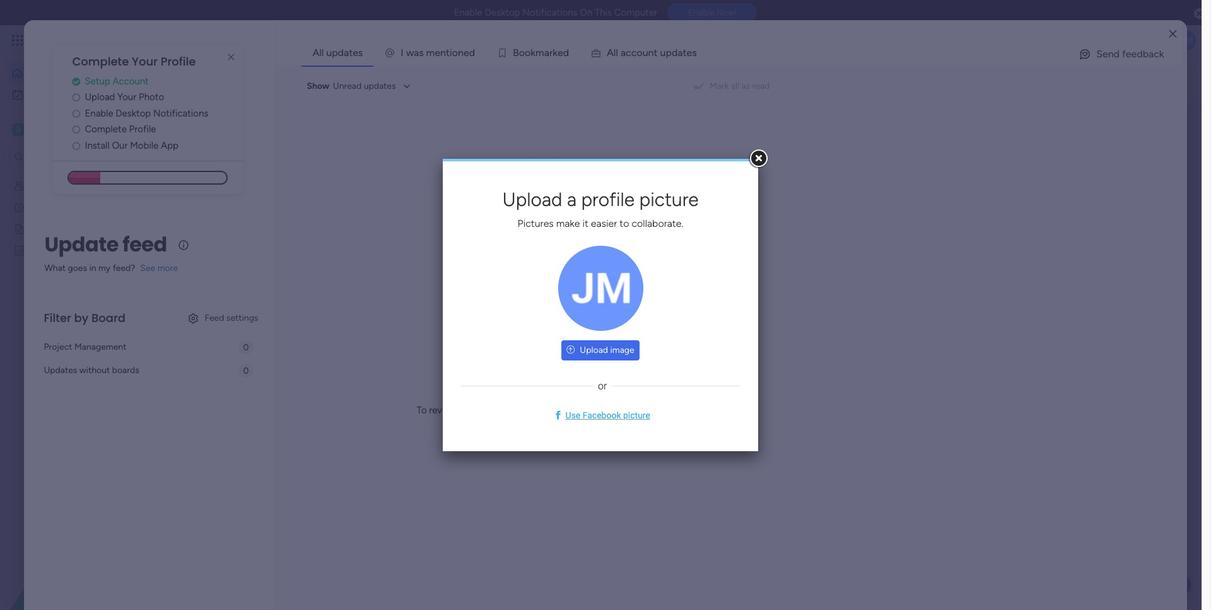 Task type: describe. For each thing, give the bounding box(es) containing it.
at
[[652, 405, 660, 416]]

upload your photo
[[85, 92, 164, 103]]

use facebook picture
[[566, 411, 650, 421]]

dapulse close image
[[1194, 8, 1205, 20]]

enable now! button
[[668, 3, 757, 22]]

1 c from the left
[[626, 47, 631, 59]]

enable for enable desktop notifications on this computer
[[454, 7, 483, 18]]

list box containing my contacts
[[0, 173, 161, 431]]

0 for updates without boards
[[243, 366, 249, 377]]

a
[[607, 47, 614, 59]]

check circle image
[[72, 77, 80, 86]]

see plans button
[[204, 31, 264, 50]]

a right a
[[621, 47, 626, 59]]

enable for enable desktop notifications
[[85, 108, 113, 119]]

2 n from the left
[[458, 47, 464, 59]]

desktop for enable desktop notifications on this computer
[[485, 7, 520, 18]]

this
[[595, 7, 612, 18]]

complete for complete profile
[[85, 124, 127, 135]]

2 s from the left
[[692, 47, 697, 59]]

b for b
[[16, 124, 21, 135]]

2 c from the left
[[631, 47, 637, 59]]

complete your profile
[[72, 54, 196, 69]]

1 vertical spatial see
[[140, 263, 155, 274]]

v2 upload arrow image
[[567, 346, 575, 355]]

1 t from the left
[[446, 47, 450, 59]]

revisit
[[429, 405, 455, 416]]

tab list containing all updates
[[302, 40, 1182, 66]]

install
[[85, 140, 110, 151]]

complete for complete your profile
[[72, 54, 129, 69]]

basic crm
[[29, 124, 78, 136]]

send feedback
[[1097, 48, 1165, 60]]

my work option
[[8, 85, 153, 105]]

upload for image
[[580, 345, 608, 356]]

p
[[666, 47, 672, 59]]

it
[[583, 218, 589, 230]]

monday work management
[[56, 33, 196, 47]]

d for i w a s m e n t i o n e d
[[469, 47, 475, 59]]

in
[[89, 263, 96, 274]]

picture inside upload a profile picture pictures make it easier to collaborate.
[[640, 189, 699, 211]]

private
[[269, 129, 307, 143]]

feed.
[[584, 424, 605, 435]]

settings
[[226, 313, 258, 324]]

2 vertical spatial lottie animation element
[[0, 483, 161, 611]]

crm inside workspace selection element
[[56, 124, 78, 136]]

recent
[[311, 80, 340, 91]]

work inside quick search results list box
[[264, 513, 284, 524]]

1 u from the left
[[643, 47, 648, 59]]

3 o from the left
[[525, 47, 531, 59]]

feed for update feed (inbox)
[[292, 583, 315, 597]]

update for update feed (inbox)
[[251, 583, 289, 597]]

enable desktop notifications on this computer
[[454, 7, 658, 18]]

dapulse x slim image
[[224, 50, 239, 65]]

by
[[74, 311, 89, 326]]

jeremy miller image
[[1176, 30, 1196, 50]]

update feed (inbox)
[[251, 583, 356, 597]]

account
[[113, 76, 149, 87]]

task
[[595, 282, 611, 293]]

jeremy!
[[279, 67, 311, 78]]

1 vertical spatial lottie animation element
[[438, 145, 639, 347]]

a down enable desktop notifications on this computer
[[544, 47, 550, 59]]

tasks for personal
[[561, 254, 585, 266]]

4 e from the left
[[687, 47, 692, 59]]

show
[[568, 333, 590, 344]]

my down search in workspace field
[[30, 180, 42, 191]]

and inside good morning, jeremy! quickly access your recent boards, inbox and workspaces
[[406, 80, 423, 91]]

1 horizontal spatial the
[[613, 405, 627, 416]]

or
[[598, 380, 607, 392]]

management
[[74, 342, 126, 353]]

getting started
[[30, 223, 92, 234]]

app
[[161, 140, 178, 151]]

good morning, jeremy! quickly access your recent boards, inbox and workspaces
[[218, 67, 480, 91]]

contacts inside quick search results list box
[[284, 492, 326, 504]]

workspaces
[[426, 80, 480, 91]]

update feed
[[44, 230, 167, 259]]

r
[[550, 47, 553, 59]]

complete profile
[[85, 124, 156, 135]]

visited
[[300, 365, 335, 379]]

boards,
[[343, 80, 376, 91]]

my right close my private tasks icon
[[251, 129, 267, 143]]

see more link
[[140, 263, 178, 275]]

i
[[450, 47, 452, 59]]

1 vertical spatial the
[[472, 424, 486, 435]]

1 e from the left
[[435, 47, 440, 59]]

track
[[494, 254, 518, 266]]

workspace image
[[12, 123, 25, 137]]

select product image
[[11, 34, 24, 47]]

2 l from the left
[[616, 47, 618, 59]]

all updates
[[313, 47, 363, 59]]

upload image
[[580, 345, 635, 356]]

m for e
[[426, 47, 435, 59]]

mobile
[[130, 140, 159, 151]]

close recently visited image
[[233, 364, 248, 380]]

filter
[[630, 405, 649, 416]]

b o o k m a r k e d
[[513, 47, 569, 59]]

upload for your
[[85, 92, 115, 103]]

your for photo
[[117, 92, 136, 103]]

basic inside workspace selection element
[[29, 124, 53, 136]]

install our mobile app link
[[72, 139, 243, 153]]

install our mobile app
[[85, 140, 178, 151]]

enable for enable now!
[[689, 8, 715, 18]]

no unread updates
[[450, 357, 627, 381]]

0 horizontal spatial profile
[[129, 124, 156, 135]]

to
[[417, 405, 427, 416]]

my inside quick search results list box
[[267, 492, 281, 504]]

setup
[[85, 76, 110, 87]]

1 o from the left
[[452, 47, 458, 59]]

1 l from the left
[[614, 47, 616, 59]]

0 horizontal spatial my contacts
[[30, 180, 80, 191]]

work for monday
[[102, 33, 125, 47]]

tasks for private
[[309, 129, 336, 143]]

project
[[44, 342, 72, 353]]

m for a
[[536, 47, 544, 59]]

0 vertical spatial profile
[[161, 54, 196, 69]]

1 vertical spatial picture
[[623, 411, 650, 421]]

notifications for enable desktop notifications
[[153, 108, 208, 119]]

top
[[488, 424, 503, 435]]

Search in workspace field
[[27, 150, 105, 164]]

unread
[[482, 357, 547, 381]]

easier
[[591, 218, 617, 230]]

setup account link
[[72, 74, 243, 89]]

started
[[62, 223, 92, 234]]

dashboard
[[53, 245, 95, 256]]

pictures
[[518, 218, 554, 230]]

d for a l l a c c o u n t u p d a t e s
[[672, 47, 678, 59]]

work for my
[[43, 89, 63, 100]]

show all button
[[562, 329, 605, 349]]

enable desktop notifications
[[85, 108, 208, 119]]

all
[[313, 47, 324, 59]]

sales dashboard
[[30, 245, 95, 256]]

monday marketplace image
[[1071, 34, 1083, 47]]

a l l a c c o u n t u p d a t e s
[[607, 47, 697, 59]]

0 horizontal spatial updates
[[326, 47, 363, 59]]



Task type: vqa. For each thing, say whether or not it's contained in the screenshot.
1st t from right
yes



Task type: locate. For each thing, give the bounding box(es) containing it.
2 vertical spatial circle o image
[[72, 141, 80, 151]]

2 circle o image from the top
[[72, 125, 80, 135]]

1 circle o image from the top
[[72, 109, 80, 118]]

feed settings
[[205, 313, 258, 324]]

1 vertical spatial updates
[[552, 357, 627, 381]]

t
[[446, 47, 450, 59], [654, 47, 658, 59], [683, 47, 687, 59]]

feed for update feed
[[122, 230, 167, 259]]

tasks
[[309, 129, 336, 143], [561, 254, 585, 266]]

2 horizontal spatial work
[[264, 513, 284, 524]]

a
[[414, 47, 419, 59], [544, 47, 550, 59], [621, 47, 626, 59], [678, 47, 683, 59], [567, 189, 577, 211]]

n
[[440, 47, 446, 59], [458, 47, 464, 59], [648, 47, 654, 59]]

1 horizontal spatial m
[[536, 47, 544, 59]]

crm up search in workspace field
[[56, 124, 78, 136]]

1 horizontal spatial crm
[[371, 513, 390, 524]]

u left p
[[643, 47, 648, 59]]

e right p
[[687, 47, 692, 59]]

circle o image inside complete profile link
[[72, 125, 80, 135]]

picture up collaborate. in the top of the page
[[640, 189, 699, 211]]

d right r
[[563, 47, 569, 59]]

0 vertical spatial basic
[[29, 124, 53, 136]]

notifications left the on
[[523, 7, 578, 18]]

the left top
[[472, 424, 486, 435]]

0 horizontal spatial m
[[426, 47, 435, 59]]

k left r
[[531, 47, 536, 59]]

new task
[[574, 282, 611, 293]]

1 horizontal spatial see
[[221, 35, 236, 45]]

2 vertical spatial updates
[[457, 405, 491, 416]]

my down home
[[29, 89, 41, 100]]

lottie animation element
[[608, 56, 963, 103], [438, 145, 639, 347], [0, 483, 161, 611]]

s right p
[[692, 47, 697, 59]]

your
[[288, 80, 308, 91], [563, 424, 582, 435]]

collaborate.
[[632, 218, 684, 230]]

(inbox)
[[318, 583, 356, 597]]

circle o image up search in workspace field
[[72, 125, 80, 135]]

recently
[[251, 365, 297, 379]]

w
[[406, 47, 414, 59]]

desktop for enable desktop notifications
[[116, 108, 151, 119]]

2 d from the left
[[563, 47, 569, 59]]

3 e from the left
[[558, 47, 563, 59]]

0 horizontal spatial contacts
[[44, 180, 80, 191]]

d down enable now! button
[[672, 47, 678, 59]]

0 vertical spatial contacts
[[44, 180, 80, 191]]

complete up install
[[85, 124, 127, 135]]

track personal tasks and reminders here
[[494, 254, 674, 266]]

e right i at the top left of page
[[464, 47, 469, 59]]

1 d from the left
[[469, 47, 475, 59]]

upload down all
[[580, 345, 608, 356]]

the left filter at right
[[613, 405, 627, 416]]

notifications for enable desktop notifications on this computer
[[523, 7, 578, 18]]

1 horizontal spatial and
[[587, 254, 604, 266]]

new
[[574, 282, 593, 293]]

d right i at the top left of page
[[469, 47, 475, 59]]

1 horizontal spatial t
[[654, 47, 658, 59]]

1 horizontal spatial profile
[[161, 54, 196, 69]]

3 n from the left
[[648, 47, 654, 59]]

project management
[[44, 342, 126, 353]]

send feedback button
[[1074, 44, 1170, 64]]

s right w
[[419, 47, 424, 59]]

0 vertical spatial the
[[613, 405, 627, 416]]

monday
[[56, 33, 99, 47]]

1 vertical spatial crm
[[371, 513, 390, 524]]

option
[[0, 174, 161, 177]]

a up make
[[567, 189, 577, 211]]

see inside button
[[221, 35, 236, 45]]

desktop down upload your photo
[[116, 108, 151, 119]]

send
[[1097, 48, 1120, 60]]

my contacts up work management > basic crm
[[267, 492, 326, 504]]

profile up 'mobile'
[[129, 124, 156, 135]]

quickly
[[218, 80, 252, 91]]

management up complete your profile
[[127, 33, 196, 47]]

0 vertical spatial circle o image
[[72, 109, 80, 118]]

1 vertical spatial my contacts
[[267, 492, 326, 504]]

1 vertical spatial contacts
[[284, 492, 326, 504]]

basic inside quick search results list box
[[348, 513, 369, 524]]

see plans
[[221, 35, 259, 45]]

k
[[531, 47, 536, 59], [553, 47, 558, 59]]

my contacts inside quick search results list box
[[267, 492, 326, 504]]

updates
[[326, 47, 363, 59], [552, 357, 627, 381], [457, 405, 491, 416]]

enable down my work option
[[85, 108, 113, 119]]

1 vertical spatial management
[[286, 513, 338, 524]]

tasks up the 'new' at top
[[561, 254, 585, 266]]

enable up i w a s m e n t i o n e d
[[454, 7, 483, 18]]

updates right the all
[[326, 47, 363, 59]]

circle o image
[[72, 93, 80, 102]]

0 vertical spatial work
[[102, 33, 125, 47]]

contacts
[[44, 180, 80, 191], [284, 492, 326, 504]]

e left i at the top left of page
[[435, 47, 440, 59]]

1 vertical spatial upload
[[503, 189, 562, 211]]

updates down 'v2 upload arrow' image
[[552, 357, 627, 381]]

0 horizontal spatial d
[[469, 47, 475, 59]]

home option
[[8, 63, 153, 83]]

left
[[505, 424, 519, 435]]

t up "workspaces"
[[446, 47, 450, 59]]

my
[[29, 89, 41, 100], [251, 129, 267, 143], [30, 180, 42, 191], [267, 492, 281, 504]]

morning,
[[242, 67, 277, 78]]

2 horizontal spatial enable
[[689, 8, 715, 18]]

public board image
[[13, 223, 25, 235]]

my inside my work option
[[29, 89, 41, 100]]

circle o image for install
[[72, 141, 80, 151]]

public dashboard image
[[13, 244, 25, 256]]

change
[[580, 405, 611, 416]]

and right inbox
[[406, 80, 423, 91]]

management inside quick search results list box
[[286, 513, 338, 524]]

my up work management > basic crm
[[267, 492, 281, 504]]

1 vertical spatial b
[[16, 124, 21, 135]]

e
[[435, 47, 440, 59], [464, 47, 469, 59], [558, 47, 563, 59], [687, 47, 692, 59]]

2 vertical spatial upload
[[580, 345, 608, 356]]

0 vertical spatial notifications
[[523, 7, 578, 18]]

4 o from the left
[[637, 47, 643, 59]]

circle o image for enable
[[72, 109, 80, 118]]

2 horizontal spatial n
[[648, 47, 654, 59]]

tasks right private
[[309, 129, 336, 143]]

crm inside quick search results list box
[[371, 513, 390, 524]]

my contacts
[[30, 180, 80, 191], [267, 492, 326, 504]]

workspace selection element
[[12, 122, 80, 138]]

2 o from the left
[[519, 47, 525, 59]]

personal
[[521, 254, 559, 266]]

what
[[44, 263, 66, 274]]

u
[[643, 47, 648, 59], [660, 47, 666, 59]]

1 vertical spatial complete
[[85, 124, 127, 135]]

0 vertical spatial lottie animation image
[[608, 56, 963, 103]]

upload up pictures on the top left of the page
[[503, 189, 562, 211]]

enable desktop notifications link
[[72, 107, 243, 121]]

0 vertical spatial management
[[127, 33, 196, 47]]

basic right workspace image at the left top of page
[[29, 124, 53, 136]]

u right a
[[660, 47, 666, 59]]

list box
[[0, 173, 161, 431]]

0
[[243, 343, 249, 354], [243, 366, 249, 377]]

3 circle o image from the top
[[72, 141, 80, 151]]

your inside good morning, jeremy! quickly access your recent boards, inbox and workspaces
[[288, 80, 308, 91]]

k down enable desktop notifications on this computer
[[553, 47, 558, 59]]

0 horizontal spatial t
[[446, 47, 450, 59]]

m
[[426, 47, 435, 59], [536, 47, 544, 59]]

0 horizontal spatial upload
[[85, 92, 115, 103]]

what goes in my feed? see more
[[44, 263, 178, 274]]

1 horizontal spatial s
[[692, 47, 697, 59]]

management left '>' on the left bottom
[[286, 513, 338, 524]]

0 horizontal spatial tasks
[[309, 129, 336, 143]]

1 horizontal spatial desktop
[[485, 7, 520, 18]]

and up new task at top
[[587, 254, 604, 266]]

your up setup account link
[[132, 54, 158, 69]]

1 horizontal spatial updates
[[457, 405, 491, 416]]

enable now!
[[689, 8, 737, 18]]

1 k from the left
[[531, 47, 536, 59]]

good
[[218, 67, 240, 78]]

updates for no unread updates
[[552, 357, 627, 381]]

notifications inside "enable desktop notifications" link
[[153, 108, 208, 119]]

close image
[[1170, 29, 1177, 39]]

updates for to revisit updates you've already read, change the filter at the top left corner of your feed.
[[457, 405, 491, 416]]

1 horizontal spatial update
[[251, 583, 289, 597]]

my work
[[29, 89, 63, 100]]

1 horizontal spatial management
[[286, 513, 338, 524]]

2 vertical spatial work
[[264, 513, 284, 524]]

lottie animation image for bottommost lottie animation element
[[0, 483, 161, 611]]

0 horizontal spatial feed
[[122, 230, 167, 259]]

0 horizontal spatial work
[[43, 89, 63, 100]]

feed
[[205, 313, 224, 324]]

basic right '>' on the left bottom
[[348, 513, 369, 524]]

read,
[[557, 405, 577, 416]]

1 horizontal spatial n
[[458, 47, 464, 59]]

0 vertical spatial complete
[[72, 54, 129, 69]]

lottie animation image
[[608, 56, 963, 103], [0, 483, 161, 611]]

tab list
[[302, 40, 1182, 66]]

d
[[469, 47, 475, 59], [563, 47, 569, 59], [672, 47, 678, 59]]

see left more
[[140, 263, 155, 274]]

a right the i
[[414, 47, 419, 59]]

circle o image inside install our mobile app link
[[72, 141, 80, 151]]

show all
[[568, 333, 600, 344]]

my contacts down search in workspace field
[[30, 180, 80, 191]]

n left p
[[648, 47, 654, 59]]

0 horizontal spatial s
[[419, 47, 424, 59]]

0 vertical spatial desktop
[[485, 7, 520, 18]]

0 vertical spatial b
[[513, 47, 519, 59]]

0 up the close recently visited icon
[[243, 343, 249, 354]]

1 horizontal spatial lottie animation image
[[608, 56, 963, 103]]

enable inside button
[[689, 8, 715, 18]]

update for update feed
[[44, 230, 119, 259]]

1 0 from the top
[[243, 343, 249, 354]]

0 horizontal spatial b
[[16, 124, 21, 135]]

updates
[[44, 365, 77, 376]]

1 horizontal spatial enable
[[454, 7, 483, 18]]

your down use
[[563, 424, 582, 435]]

contacts down search in workspace field
[[44, 180, 80, 191]]

2 0 from the top
[[243, 366, 249, 377]]

enable left now!
[[689, 8, 715, 18]]

circle o image for complete
[[72, 125, 80, 135]]

0 horizontal spatial basic
[[29, 124, 53, 136]]

see up dapulse x slim image
[[221, 35, 236, 45]]

e right r
[[558, 47, 563, 59]]

upload for a
[[503, 189, 562, 211]]

1 vertical spatial feed
[[292, 583, 315, 597]]

upload your photo link
[[72, 90, 243, 105]]

1 vertical spatial work
[[43, 89, 63, 100]]

0 left recently
[[243, 366, 249, 377]]

photo
[[139, 92, 164, 103]]

recently visited
[[251, 365, 335, 379]]

1 horizontal spatial your
[[563, 424, 582, 435]]

feed?
[[113, 263, 135, 274]]

2 horizontal spatial upload
[[580, 345, 608, 356]]

0 horizontal spatial enable
[[85, 108, 113, 119]]

your inside to revisit updates you've already read, change the filter at the top left corner of your feed.
[[563, 424, 582, 435]]

n left i at the top left of page
[[440, 47, 446, 59]]

b left 'basic crm'
[[16, 124, 21, 135]]

1 vertical spatial your
[[563, 424, 582, 435]]

0 vertical spatial update
[[44, 230, 119, 259]]

circle o image left install
[[72, 141, 80, 151]]

0 horizontal spatial and
[[406, 80, 423, 91]]

contacts up work management > basic crm
[[284, 492, 326, 504]]

home
[[28, 68, 52, 78]]

lottie animation image for the top lottie animation element
[[608, 56, 963, 103]]

1 vertical spatial your
[[117, 92, 136, 103]]

0 vertical spatial picture
[[640, 189, 699, 211]]

feed left (inbox)
[[292, 583, 315, 597]]

1 horizontal spatial feed
[[292, 583, 315, 597]]

0 vertical spatial tasks
[[309, 129, 336, 143]]

1 horizontal spatial tasks
[[561, 254, 585, 266]]

1 vertical spatial profile
[[129, 124, 156, 135]]

upload down setup
[[85, 92, 115, 103]]

0 horizontal spatial u
[[643, 47, 648, 59]]

all
[[592, 333, 600, 344]]

board
[[91, 311, 126, 326]]

all updates link
[[302, 41, 373, 65]]

quick search results list box
[[233, 380, 935, 547]]

upload inside upload a profile picture pictures make it easier to collaborate.
[[503, 189, 562, 211]]

upload
[[85, 92, 115, 103], [503, 189, 562, 211], [580, 345, 608, 356]]

now!
[[717, 8, 737, 18]]

0 vertical spatial my contacts
[[30, 180, 80, 191]]

you've
[[494, 405, 521, 416]]

of
[[551, 424, 560, 435]]

1 horizontal spatial upload
[[503, 189, 562, 211]]

c
[[626, 47, 631, 59], [631, 47, 637, 59]]

picture left 'at'
[[623, 411, 650, 421]]

updates inside to revisit updates you've already read, change the filter at the top left corner of your feed.
[[457, 405, 491, 416]]

setup account
[[85, 76, 149, 87]]

1 vertical spatial and
[[587, 254, 604, 266]]

b for b o o k m a r k e d
[[513, 47, 519, 59]]

image
[[610, 345, 635, 356]]

your down account
[[117, 92, 136, 103]]

s
[[419, 47, 424, 59], [692, 47, 697, 59]]

1 vertical spatial circle o image
[[72, 125, 80, 135]]

1 vertical spatial lottie animation image
[[0, 483, 161, 611]]

0 horizontal spatial see
[[140, 263, 155, 274]]

0 vertical spatial see
[[221, 35, 236, 45]]

our
[[112, 140, 128, 151]]

sales
[[30, 245, 50, 256]]

profile up setup account link
[[161, 54, 196, 69]]

no
[[450, 357, 478, 381]]

feedback
[[1122, 48, 1165, 60]]

complete profile link
[[72, 123, 243, 137]]

0 vertical spatial updates
[[326, 47, 363, 59]]

l down computer
[[614, 47, 616, 59]]

2 e from the left
[[464, 47, 469, 59]]

work
[[102, 33, 125, 47], [43, 89, 63, 100], [264, 513, 284, 524]]

1 vertical spatial 0
[[243, 366, 249, 377]]

facebook
[[583, 411, 621, 421]]

m left r
[[536, 47, 544, 59]]

plans
[[238, 35, 259, 45]]

feed up see more link
[[122, 230, 167, 259]]

0 vertical spatial lottie animation element
[[608, 56, 963, 103]]

to
[[620, 218, 629, 230]]

1 horizontal spatial contacts
[[284, 492, 326, 504]]

desktop up b o o k m a r k e d
[[485, 7, 520, 18]]

complete up setup
[[72, 54, 129, 69]]

1 s from the left
[[419, 47, 424, 59]]

see
[[221, 35, 236, 45], [140, 263, 155, 274]]

1 n from the left
[[440, 47, 446, 59]]

your down "jeremy!"
[[288, 80, 308, 91]]

t right p
[[683, 47, 687, 59]]

3 t from the left
[[683, 47, 687, 59]]

notifications down "upload your photo" link
[[153, 108, 208, 119]]

close my private tasks image
[[233, 128, 248, 143]]

my private tasks
[[251, 129, 336, 143]]

more
[[158, 263, 178, 274]]

2 k from the left
[[553, 47, 558, 59]]

1 m from the left
[[426, 47, 435, 59]]

0 horizontal spatial notifications
[[153, 108, 208, 119]]

l
[[614, 47, 616, 59], [616, 47, 618, 59]]

2 m from the left
[[536, 47, 544, 59]]

1 horizontal spatial b
[[513, 47, 519, 59]]

n right i at the top left of page
[[458, 47, 464, 59]]

2 horizontal spatial d
[[672, 47, 678, 59]]

reminders
[[606, 254, 651, 266]]

1 vertical spatial desktop
[[116, 108, 151, 119]]

0 vertical spatial and
[[406, 80, 423, 91]]

1 horizontal spatial d
[[563, 47, 569, 59]]

0 for project management
[[243, 343, 249, 354]]

3 d from the left
[[672, 47, 678, 59]]

a right p
[[678, 47, 683, 59]]

t left p
[[654, 47, 658, 59]]

circle o image
[[72, 109, 80, 118], [72, 125, 80, 135], [72, 141, 80, 151]]

2 horizontal spatial updates
[[552, 357, 627, 381]]

0 vertical spatial 0
[[243, 343, 249, 354]]

1 horizontal spatial notifications
[[523, 7, 578, 18]]

b left r
[[513, 47, 519, 59]]

my
[[98, 263, 111, 274]]

work management > basic crm
[[264, 513, 390, 524]]

your for profile
[[132, 54, 158, 69]]

update
[[44, 230, 119, 259], [251, 583, 289, 597]]

2 u from the left
[[660, 47, 666, 59]]

crm right '>' on the left bottom
[[371, 513, 390, 524]]

b inside workspace image
[[16, 124, 21, 135]]

updates without boards
[[44, 365, 139, 376]]

updates up top
[[457, 405, 491, 416]]

upload inside button
[[580, 345, 608, 356]]

profile
[[581, 189, 635, 211]]

1 horizontal spatial u
[[660, 47, 666, 59]]

1 horizontal spatial my contacts
[[267, 492, 326, 504]]

0 horizontal spatial n
[[440, 47, 446, 59]]

filter by board
[[44, 311, 126, 326]]

0 vertical spatial your
[[288, 80, 308, 91]]

without
[[79, 365, 110, 376]]

circle o image inside "enable desktop notifications" link
[[72, 109, 80, 118]]

0 horizontal spatial lottie animation image
[[0, 483, 161, 611]]

m left i at the top left of page
[[426, 47, 435, 59]]

a inside upload a profile picture pictures make it easier to collaborate.
[[567, 189, 577, 211]]

l right a
[[616, 47, 618, 59]]

2 t from the left
[[654, 47, 658, 59]]

upload image button
[[562, 340, 640, 361]]

work inside option
[[43, 89, 63, 100]]

circle o image down circle o image
[[72, 109, 80, 118]]



